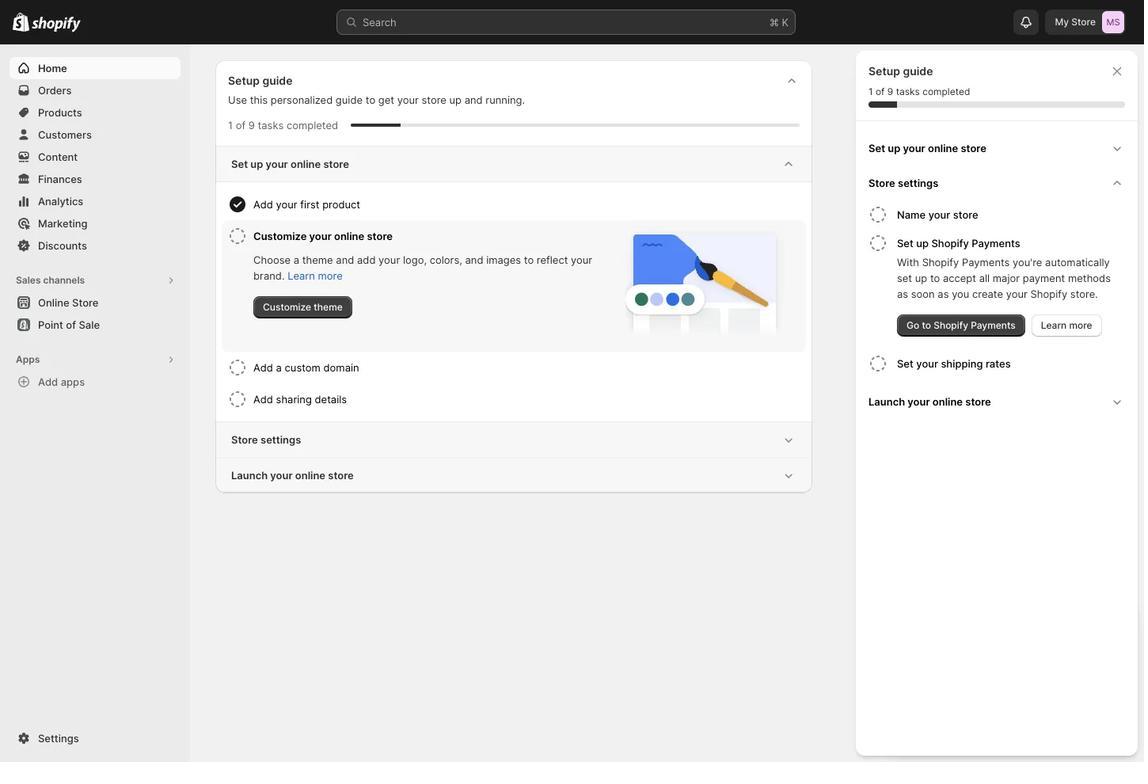 Task type: vqa. For each thing, say whether or not it's contained in the screenshot.
your inside the With Shopify Payments you're automatically set up to accept all major payment methods as soon as you create your Shopify store.
yes



Task type: describe. For each thing, give the bounding box(es) containing it.
point of sale
[[38, 318, 100, 331]]

add for add apps
[[38, 375, 58, 388]]

settings
[[38, 732, 79, 745]]

add sharing details
[[253, 393, 347, 406]]

add for add your first product
[[253, 198, 273, 211]]

shopify inside "button"
[[932, 237, 969, 250]]

set for set up your online store button
[[869, 142, 886, 154]]

choose
[[253, 253, 291, 266]]

settings link
[[10, 727, 181, 749]]

customize theme
[[263, 301, 343, 313]]

1 vertical spatial tasks
[[258, 119, 284, 131]]

learn more inside customize your online store element
[[288, 269, 343, 282]]

create
[[973, 288, 1004, 300]]

learn more link inside customize your online store element
[[288, 269, 343, 282]]

point of sale button
[[0, 314, 190, 336]]

1 vertical spatial completed
[[287, 119, 338, 131]]

details
[[315, 393, 347, 406]]

1 of 9 tasks completed inside setup guide dialog
[[869, 86, 971, 97]]

home link
[[10, 57, 181, 79]]

mark set up shopify payments as done image
[[869, 234, 888, 253]]

soon
[[912, 288, 935, 300]]

1 vertical spatial 1 of 9 tasks completed
[[228, 119, 338, 131]]

set up shopify payments button
[[897, 229, 1132, 254]]

store right get
[[422, 93, 447, 106]]

your down sharing
[[270, 469, 293, 482]]

sales channels button
[[10, 269, 181, 291]]

product
[[323, 198, 360, 211]]

channels
[[43, 274, 85, 286]]

to inside with shopify payments you're automatically set up to accept all major payment methods as soon as you create your shopify store.
[[931, 272, 940, 284]]

setup guide dialog
[[856, 51, 1138, 756]]

your up name
[[903, 142, 926, 154]]

sale
[[79, 318, 100, 331]]

you
[[952, 288, 970, 300]]

domain
[[324, 361, 359, 374]]

to inside choose a theme and add your logo, colors, and images to reflect your brand.
[[524, 253, 534, 266]]

launch your online store for launch your online store dropdown button on the bottom of the page
[[231, 469, 354, 482]]

your right get
[[397, 93, 419, 106]]

9 inside setup guide dialog
[[888, 86, 894, 97]]

with
[[897, 256, 920, 269]]

mark add a custom domain as done image
[[228, 358, 247, 377]]

settings for store settings button
[[898, 177, 939, 189]]

set up shopify payments element
[[866, 254, 1132, 337]]

mark add sharing details as done image
[[228, 390, 247, 409]]

learn more link inside set up shopify payments element
[[1032, 314, 1102, 337]]

shopify down the you
[[934, 319, 969, 331]]

analytics
[[38, 195, 83, 208]]

up left running.
[[450, 93, 462, 106]]

my store image
[[1103, 11, 1125, 33]]

your right name
[[929, 208, 951, 221]]

1 as from the left
[[897, 288, 909, 300]]

a for add
[[276, 361, 282, 374]]

1 vertical spatial 9
[[249, 119, 255, 131]]

set for set up shopify payments "button"
[[897, 237, 914, 250]]

customize for customize theme
[[263, 301, 311, 313]]

payments inside with shopify payments you're automatically set up to accept all major payment methods as soon as you create your shopify store.
[[962, 256, 1010, 269]]

marketing
[[38, 217, 88, 230]]

reflect
[[537, 253, 568, 266]]

setup for store settings button
[[869, 64, 901, 78]]

of inside "button"
[[66, 318, 76, 331]]

sales channels
[[16, 274, 85, 286]]

content link
[[10, 146, 181, 168]]

up inside with shopify payments you're automatically set up to accept all major payment methods as soon as you create your shopify store.
[[915, 272, 928, 284]]

point of sale link
[[10, 314, 181, 336]]

customize your online store button
[[253, 220, 597, 252]]

payment
[[1023, 272, 1066, 284]]

content
[[38, 151, 78, 163]]

add for add a custom domain
[[253, 361, 273, 374]]

setup guide for store settings button
[[869, 64, 933, 78]]

online for launch your online store button
[[933, 395, 963, 408]]

store inside customize your online store dropdown button
[[367, 230, 393, 242]]

custom
[[285, 361, 321, 374]]

colors,
[[430, 253, 462, 266]]

name your store button
[[897, 200, 1132, 229]]

settings for store settings dropdown button
[[261, 433, 301, 446]]

completed inside setup guide dialog
[[923, 86, 971, 97]]

up for set up shopify payments "button"
[[917, 237, 929, 250]]

store inside set up your online store dropdown button
[[324, 158, 349, 170]]

sales
[[16, 274, 41, 286]]

brand.
[[253, 269, 285, 282]]

set for set up your online store dropdown button
[[231, 158, 248, 170]]

discounts link
[[10, 234, 181, 257]]

store right my
[[1072, 16, 1096, 28]]

images
[[486, 253, 521, 266]]

your down first
[[309, 230, 332, 242]]

this
[[250, 93, 268, 106]]

all
[[980, 272, 990, 284]]

to right "go"
[[922, 319, 932, 331]]

mark name your store as done image
[[869, 205, 888, 224]]

⌘ k
[[770, 16, 789, 29]]

launch for launch your online store button
[[869, 395, 905, 408]]

name
[[897, 208, 926, 221]]

shopify down payment
[[1031, 288, 1068, 300]]

add apps
[[38, 375, 85, 388]]

and right the colors,
[[465, 253, 484, 266]]

customize your online store
[[253, 230, 393, 242]]

store inside dropdown button
[[231, 433, 258, 446]]

customers
[[38, 128, 92, 141]]

learn inside customize your online store element
[[288, 269, 315, 282]]

apps
[[61, 375, 85, 388]]

you're
[[1013, 256, 1043, 269]]

set for "set your shipping rates" button
[[897, 357, 914, 370]]

finances link
[[10, 168, 181, 190]]

first
[[300, 198, 320, 211]]

apps
[[16, 353, 40, 365]]

customize theme link
[[253, 296, 352, 318]]

go to shopify payments
[[907, 319, 1016, 331]]

store settings button
[[215, 422, 813, 457]]

online store link
[[10, 291, 181, 314]]

shipping
[[941, 357, 983, 370]]

orders link
[[10, 79, 181, 101]]

marketing link
[[10, 212, 181, 234]]

payments for go to shopify payments
[[971, 319, 1016, 331]]

your inside button
[[917, 357, 939, 370]]

name your store
[[897, 208, 979, 221]]

online for launch your online store dropdown button on the bottom of the page
[[295, 469, 326, 482]]

store up sale
[[72, 296, 99, 309]]

launch your online store button
[[215, 458, 813, 493]]

add your first product
[[253, 198, 360, 211]]

launch your online store for launch your online store button
[[869, 395, 992, 408]]

add
[[357, 253, 376, 266]]

apps button
[[10, 349, 181, 371]]

automatically
[[1046, 256, 1110, 269]]

and left add
[[336, 253, 354, 266]]

products link
[[10, 101, 181, 124]]

finances
[[38, 173, 82, 185]]

go
[[907, 319, 920, 331]]

more inside customize your online store element
[[318, 269, 343, 282]]

orders
[[38, 84, 72, 97]]

set up your online store button
[[215, 147, 813, 181]]

mark customize your online store as done image
[[228, 227, 247, 246]]

setup for store settings dropdown button
[[228, 74, 260, 87]]

customize for customize your online store
[[253, 230, 307, 242]]



Task type: locate. For each thing, give the bounding box(es) containing it.
store settings for store settings dropdown button
[[231, 433, 301, 446]]

online down add sharing details in the bottom of the page
[[295, 469, 326, 482]]

1 vertical spatial launch your online store
[[231, 469, 354, 482]]

customize your online store element
[[253, 252, 597, 318]]

online store button
[[0, 291, 190, 314]]

customers link
[[10, 124, 181, 146]]

0 horizontal spatial launch your online store
[[231, 469, 354, 482]]

major
[[993, 272, 1020, 284]]

0 horizontal spatial a
[[276, 361, 282, 374]]

settings down sharing
[[261, 433, 301, 446]]

set your shipping rates button
[[897, 349, 1132, 378]]

products
[[38, 106, 82, 119]]

launch your online store down sharing
[[231, 469, 354, 482]]

set up your online store
[[869, 142, 987, 154], [231, 158, 349, 170]]

set up mark name your store as done icon
[[869, 142, 886, 154]]

launch your online store inside dropdown button
[[231, 469, 354, 482]]

set up your online store inside dropdown button
[[231, 158, 349, 170]]

add right mark add a custom domain as done image
[[253, 361, 273, 374]]

your up add your first product
[[266, 158, 288, 170]]

set inside dropdown button
[[231, 158, 248, 170]]

theme inside choose a theme and add your logo, colors, and images to reflect your brand.
[[302, 253, 333, 266]]

0 vertical spatial tasks
[[896, 86, 920, 97]]

store
[[422, 93, 447, 106], [961, 142, 987, 154], [324, 158, 349, 170], [954, 208, 979, 221], [367, 230, 393, 242], [966, 395, 992, 408], [328, 469, 354, 482]]

0 horizontal spatial launch
[[231, 469, 268, 482]]

store up set up shopify payments
[[954, 208, 979, 221]]

more down store.
[[1070, 319, 1093, 331]]

add a custom domain button
[[253, 352, 800, 383]]

learn more inside set up shopify payments element
[[1041, 319, 1093, 331]]

a inside dropdown button
[[276, 361, 282, 374]]

to up soon
[[931, 272, 940, 284]]

tasks inside setup guide dialog
[[896, 86, 920, 97]]

add a custom domain
[[253, 361, 359, 374]]

more down customize your online store
[[318, 269, 343, 282]]

1 vertical spatial launch
[[231, 469, 268, 482]]

2 vertical spatial payments
[[971, 319, 1016, 331]]

1 horizontal spatial of
[[236, 119, 246, 131]]

0 vertical spatial 9
[[888, 86, 894, 97]]

a for choose
[[294, 253, 299, 266]]

my store
[[1055, 16, 1096, 28]]

1 vertical spatial learn more
[[1041, 319, 1093, 331]]

settings inside button
[[898, 177, 939, 189]]

add
[[253, 198, 273, 211], [253, 361, 273, 374], [38, 375, 58, 388], [253, 393, 273, 406]]

1 horizontal spatial tasks
[[896, 86, 920, 97]]

1 vertical spatial payments
[[962, 256, 1010, 269]]

1 horizontal spatial set up your online store
[[869, 142, 987, 154]]

1 vertical spatial customize
[[263, 301, 311, 313]]

mark set your shipping rates as done image
[[869, 354, 888, 373]]

store up mark name your store as done icon
[[869, 177, 896, 189]]

up inside "button"
[[917, 237, 929, 250]]

as
[[897, 288, 909, 300], [938, 288, 949, 300]]

1 horizontal spatial settings
[[898, 177, 939, 189]]

store inside setup guide dialog
[[869, 177, 896, 189]]

1 horizontal spatial as
[[938, 288, 949, 300]]

store up store settings button
[[961, 142, 987, 154]]

go to shopify payments link
[[897, 314, 1026, 337]]

9
[[888, 86, 894, 97], [249, 119, 255, 131]]

theme
[[302, 253, 333, 266], [314, 301, 343, 313]]

online store
[[38, 296, 99, 309]]

0 horizontal spatial 1 of 9 tasks completed
[[228, 119, 338, 131]]

your down 'set your shipping rates'
[[908, 395, 930, 408]]

setup guide inside setup guide dialog
[[869, 64, 933, 78]]

your left the shipping
[[917, 357, 939, 370]]

customize down brand.
[[263, 301, 311, 313]]

launch your online store down 'set your shipping rates'
[[869, 395, 992, 408]]

0 vertical spatial learn
[[288, 269, 315, 282]]

as left the you
[[938, 288, 949, 300]]

store inside launch your online store button
[[966, 395, 992, 408]]

launch your online store inside button
[[869, 395, 992, 408]]

personalized
[[271, 93, 333, 106]]

discounts
[[38, 239, 87, 252]]

1 vertical spatial a
[[276, 361, 282, 374]]

online up add
[[334, 230, 365, 242]]

guide for store settings button
[[903, 64, 933, 78]]

shopify image
[[32, 16, 81, 32]]

use this personalized guide to get your store up and running.
[[228, 93, 525, 106]]

1 horizontal spatial guide
[[336, 93, 363, 106]]

launch
[[869, 395, 905, 408], [231, 469, 268, 482]]

1 vertical spatial settings
[[261, 433, 301, 446]]

1 horizontal spatial learn more link
[[1032, 314, 1102, 337]]

online down 'set your shipping rates'
[[933, 395, 963, 408]]

store inside set up your online store button
[[961, 142, 987, 154]]

0 vertical spatial 1 of 9 tasks completed
[[869, 86, 971, 97]]

a right choose
[[294, 253, 299, 266]]

1 vertical spatial of
[[236, 119, 246, 131]]

more
[[318, 269, 343, 282], [1070, 319, 1093, 331]]

1 horizontal spatial more
[[1070, 319, 1093, 331]]

your down the major
[[1007, 288, 1028, 300]]

learn inside set up shopify payments element
[[1041, 319, 1067, 331]]

as down set at top
[[897, 288, 909, 300]]

get
[[378, 93, 394, 106]]

1 horizontal spatial learn
[[1041, 319, 1067, 331]]

1 vertical spatial more
[[1070, 319, 1093, 331]]

0 vertical spatial payments
[[972, 237, 1021, 250]]

completed down personalized
[[287, 119, 338, 131]]

store down the shipping
[[966, 395, 992, 408]]

theme down customize your online store
[[302, 253, 333, 266]]

set up shopify payments
[[897, 237, 1021, 250]]

0 horizontal spatial as
[[897, 288, 909, 300]]

set
[[897, 272, 913, 284]]

online up add your first product
[[291, 158, 321, 170]]

customize inside dropdown button
[[253, 230, 307, 242]]

set up your online store button
[[863, 131, 1132, 166]]

launch inside dropdown button
[[231, 469, 268, 482]]

choose a theme and add your logo, colors, and images to reflect your brand.
[[253, 253, 593, 282]]

1 of 9 tasks completed
[[869, 86, 971, 97], [228, 119, 338, 131]]

add for add sharing details
[[253, 393, 273, 406]]

to left get
[[366, 93, 376, 106]]

0 vertical spatial theme
[[302, 253, 333, 266]]

payments down the name your store button at top right
[[972, 237, 1021, 250]]

to left reflect
[[524, 253, 534, 266]]

0 horizontal spatial settings
[[261, 433, 301, 446]]

1 horizontal spatial 1
[[869, 86, 873, 97]]

customize up choose
[[253, 230, 307, 242]]

guide for store settings dropdown button
[[263, 74, 293, 87]]

1 vertical spatial store settings
[[231, 433, 301, 446]]

and
[[465, 93, 483, 106], [336, 253, 354, 266], [465, 253, 484, 266]]

of inside setup guide dialog
[[876, 86, 885, 97]]

your inside with shopify payments you're automatically set up to accept all major payment methods as soon as you create your shopify store.
[[1007, 288, 1028, 300]]

0 vertical spatial a
[[294, 253, 299, 266]]

logo,
[[403, 253, 427, 266]]

0 vertical spatial of
[[876, 86, 885, 97]]

set your shipping rates
[[897, 357, 1011, 370]]

search
[[363, 16, 397, 29]]

up inside button
[[888, 142, 901, 154]]

2 horizontal spatial guide
[[903, 64, 933, 78]]

set
[[869, 142, 886, 154], [231, 158, 248, 170], [897, 237, 914, 250], [897, 357, 914, 370]]

with shopify payments you're automatically set up to accept all major payment methods as soon as you create your shopify store.
[[897, 256, 1111, 300]]

learn more
[[288, 269, 343, 282], [1041, 319, 1093, 331]]

0 horizontal spatial setup
[[228, 74, 260, 87]]

settings up name
[[898, 177, 939, 189]]

more inside set up shopify payments element
[[1070, 319, 1093, 331]]

1 vertical spatial learn more link
[[1032, 314, 1102, 337]]

add right mark add sharing details as done icon
[[253, 393, 273, 406]]

add apps button
[[10, 371, 181, 393]]

up up name
[[888, 142, 901, 154]]

0 horizontal spatial learn more link
[[288, 269, 343, 282]]

0 horizontal spatial 1
[[228, 119, 233, 131]]

add left apps
[[38, 375, 58, 388]]

launch inside button
[[869, 395, 905, 408]]

learn up customize theme
[[288, 269, 315, 282]]

1 horizontal spatial 1 of 9 tasks completed
[[869, 86, 971, 97]]

set inside "button"
[[897, 237, 914, 250]]

0 vertical spatial launch your online store
[[869, 395, 992, 408]]

home
[[38, 62, 67, 74]]

0 horizontal spatial learn
[[288, 269, 315, 282]]

set up your online store up add your first product
[[231, 158, 349, 170]]

up inside dropdown button
[[251, 158, 263, 170]]

of
[[876, 86, 885, 97], [236, 119, 246, 131], [66, 318, 76, 331]]

store.
[[1071, 288, 1099, 300]]

0 horizontal spatial 9
[[249, 119, 255, 131]]

launch your online store button
[[863, 384, 1132, 419]]

theme up domain
[[314, 301, 343, 313]]

set up your online store up name your store
[[869, 142, 987, 154]]

1 vertical spatial set up your online store
[[231, 158, 349, 170]]

launch for launch your online store dropdown button on the bottom of the page
[[231, 469, 268, 482]]

store settings inside dropdown button
[[231, 433, 301, 446]]

set up your online store for set up your online store dropdown button
[[231, 158, 349, 170]]

2 as from the left
[[938, 288, 949, 300]]

sharing
[[276, 393, 312, 406]]

0 vertical spatial store settings
[[869, 177, 939, 189]]

1 vertical spatial learn
[[1041, 319, 1067, 331]]

guide
[[903, 64, 933, 78], [263, 74, 293, 87], [336, 93, 363, 106]]

0 vertical spatial set up your online store
[[869, 142, 987, 154]]

1 horizontal spatial 9
[[888, 86, 894, 97]]

your
[[397, 93, 419, 106], [903, 142, 926, 154], [266, 158, 288, 170], [276, 198, 298, 211], [929, 208, 951, 221], [309, 230, 332, 242], [379, 253, 400, 266], [571, 253, 593, 266], [1007, 288, 1028, 300], [917, 357, 939, 370], [908, 395, 930, 408], [270, 469, 293, 482]]

shopify down name your store
[[932, 237, 969, 250]]

store settings for store settings button
[[869, 177, 939, 189]]

methods
[[1068, 272, 1111, 284]]

setup
[[869, 64, 901, 78], [228, 74, 260, 87]]

up for set up your online store dropdown button
[[251, 158, 263, 170]]

customize
[[253, 230, 307, 242], [263, 301, 311, 313]]

payments up the all
[[962, 256, 1010, 269]]

store settings down sharing
[[231, 433, 301, 446]]

0 horizontal spatial of
[[66, 318, 76, 331]]

accept
[[943, 272, 977, 284]]

your right add
[[379, 253, 400, 266]]

set inside button
[[897, 357, 914, 370]]

shopify up accept at top right
[[923, 256, 959, 269]]

launch down "mark set your shipping rates as done" icon
[[869, 395, 905, 408]]

1
[[869, 86, 873, 97], [228, 119, 233, 131]]

online for customize your online store dropdown button on the top
[[334, 230, 365, 242]]

0 horizontal spatial store settings
[[231, 433, 301, 446]]

payments down create
[[971, 319, 1016, 331]]

launch your online store
[[869, 395, 992, 408], [231, 469, 354, 482]]

launch down mark add sharing details as done icon
[[231, 469, 268, 482]]

your left first
[[276, 198, 298, 211]]

0 vertical spatial learn more link
[[288, 269, 343, 282]]

learn more up customize theme
[[288, 269, 343, 282]]

learn more down store.
[[1041, 319, 1093, 331]]

learn more link up customize theme
[[288, 269, 343, 282]]

0 vertical spatial customize
[[253, 230, 307, 242]]

add your first product button
[[253, 189, 800, 220]]

1 vertical spatial theme
[[314, 301, 343, 313]]

⌘
[[770, 16, 779, 29]]

k
[[782, 16, 789, 29]]

0 vertical spatial 1
[[869, 86, 873, 97]]

and left running.
[[465, 93, 483, 106]]

store
[[1072, 16, 1096, 28], [869, 177, 896, 189], [72, 296, 99, 309], [231, 433, 258, 446]]

add inside dropdown button
[[253, 361, 273, 374]]

0 horizontal spatial set up your online store
[[231, 158, 349, 170]]

1 inside setup guide dialog
[[869, 86, 873, 97]]

learn more link down store.
[[1032, 314, 1102, 337]]

0 horizontal spatial completed
[[287, 119, 338, 131]]

completed up set up your online store button
[[923, 86, 971, 97]]

1 horizontal spatial setup
[[869, 64, 901, 78]]

2 vertical spatial of
[[66, 318, 76, 331]]

my
[[1055, 16, 1069, 28]]

payments inside set up shopify payments "button"
[[972, 237, 1021, 250]]

0 vertical spatial launch
[[869, 395, 905, 408]]

set up the "with"
[[897, 237, 914, 250]]

store up product
[[324, 158, 349, 170]]

point
[[38, 318, 63, 331]]

online
[[38, 296, 69, 309]]

payments for set up shopify payments
[[972, 237, 1021, 250]]

1 horizontal spatial completed
[[923, 86, 971, 97]]

0 vertical spatial completed
[[923, 86, 971, 97]]

up up the "with"
[[917, 237, 929, 250]]

rates
[[986, 357, 1011, 370]]

set down use
[[231, 158, 248, 170]]

up up soon
[[915, 272, 928, 284]]

your right reflect
[[571, 253, 593, 266]]

0 horizontal spatial more
[[318, 269, 343, 282]]

store settings inside button
[[869, 177, 939, 189]]

store down mark add sharing details as done icon
[[231, 433, 258, 446]]

store settings button
[[863, 166, 1132, 200]]

set right "mark set your shipping rates as done" icon
[[897, 357, 914, 370]]

1 horizontal spatial launch your online store
[[869, 395, 992, 408]]

online up store settings button
[[928, 142, 959, 154]]

store inside launch your online store dropdown button
[[328, 469, 354, 482]]

setup guide for store settings dropdown button
[[228, 74, 293, 87]]

0 horizontal spatial learn more
[[288, 269, 343, 282]]

store down details
[[328, 469, 354, 482]]

1 horizontal spatial learn more
[[1041, 319, 1093, 331]]

1 vertical spatial 1
[[228, 119, 233, 131]]

2 horizontal spatial of
[[876, 86, 885, 97]]

store settings up name
[[869, 177, 939, 189]]

learn
[[288, 269, 315, 282], [1041, 319, 1067, 331]]

add left first
[[253, 198, 273, 211]]

1 horizontal spatial store settings
[[869, 177, 939, 189]]

guide inside dialog
[[903, 64, 933, 78]]

1 horizontal spatial launch
[[869, 395, 905, 408]]

store inside the name your store button
[[954, 208, 979, 221]]

a inside choose a theme and add your logo, colors, and images to reflect your brand.
[[294, 253, 299, 266]]

a left the custom
[[276, 361, 282, 374]]

set up your online store for set up your online store button
[[869, 142, 987, 154]]

setup guide
[[869, 64, 933, 78], [228, 74, 293, 87]]

up down this
[[251, 158, 263, 170]]

0 horizontal spatial tasks
[[258, 119, 284, 131]]

learn more link
[[288, 269, 343, 282], [1032, 314, 1102, 337]]

setup inside dialog
[[869, 64, 901, 78]]

set up your online store inside button
[[869, 142, 987, 154]]

set inside button
[[869, 142, 886, 154]]

0 horizontal spatial setup guide
[[228, 74, 293, 87]]

0 horizontal spatial guide
[[263, 74, 293, 87]]

0 vertical spatial learn more
[[288, 269, 343, 282]]

settings inside dropdown button
[[261, 433, 301, 446]]

add inside button
[[38, 375, 58, 388]]

shopify image
[[13, 13, 30, 32]]

analytics link
[[10, 190, 181, 212]]

1 horizontal spatial a
[[294, 253, 299, 266]]

1 horizontal spatial setup guide
[[869, 64, 933, 78]]

payments inside go to shopify payments link
[[971, 319, 1016, 331]]

0 vertical spatial settings
[[898, 177, 939, 189]]

use
[[228, 93, 247, 106]]

0 vertical spatial more
[[318, 269, 343, 282]]

learn down payment
[[1041, 319, 1067, 331]]

running.
[[486, 93, 525, 106]]

up for set up your online store button
[[888, 142, 901, 154]]

store up add
[[367, 230, 393, 242]]



